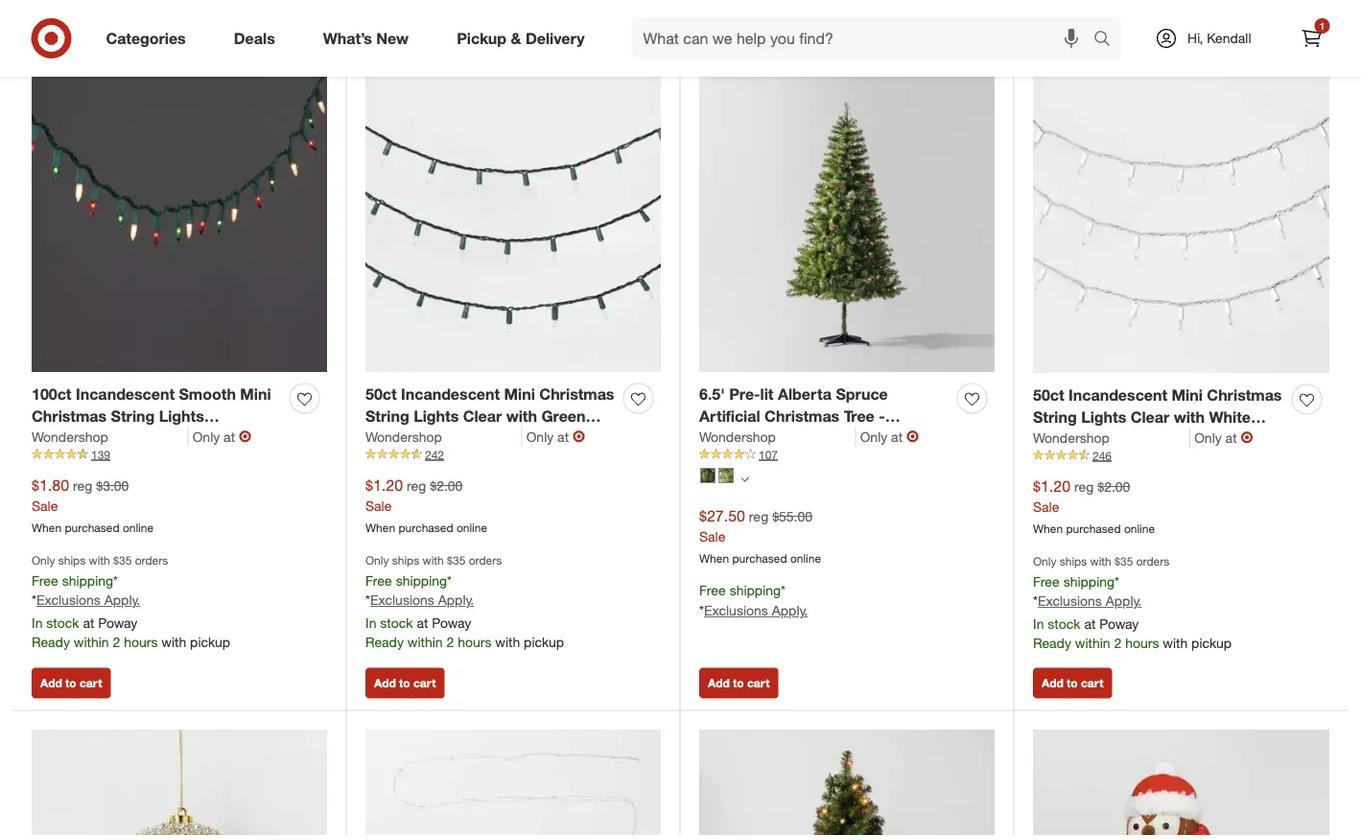 Task type: locate. For each thing, give the bounding box(es) containing it.
¬ up the 139 link
[[239, 427, 252, 446]]

¬ up the 107 link
[[907, 427, 920, 446]]

hours for white
[[1126, 636, 1160, 652]]

-
[[879, 407, 886, 426], [403, 429, 409, 448], [1071, 430, 1077, 449], [32, 451, 38, 470]]

lights up 242
[[414, 407, 459, 426]]

sale for 6.5' pre-lit alberta spruce artificial christmas tree - wondershop™
[[700, 528, 726, 545]]

- up $1.80
[[32, 451, 38, 470]]

1 horizontal spatial stock
[[380, 615, 413, 632]]

incandescent
[[76, 385, 175, 404], [401, 385, 500, 404], [1069, 386, 1168, 405]]

1 add to cart button from the left
[[32, 669, 111, 699]]

3' pre-lit alberta spruce mini artificial christmas tree multicolor lights - wondershop™ image
[[700, 731, 995, 836], [700, 731, 995, 836]]

sale inside "$27.50 reg $55.00 sale when purchased online"
[[700, 528, 726, 545]]

0 horizontal spatial 50ct
[[366, 385, 397, 404]]

wondershop™ inside 6.5' pre-lit alberta spruce artificial christmas tree - wondershop™
[[700, 429, 800, 448]]

reg down 242
[[407, 477, 426, 494]]

reg left $3.00
[[73, 477, 92, 494]]

0 horizontal spatial $1.20
[[366, 476, 403, 495]]

online
[[123, 520, 154, 535], [457, 520, 488, 535], [1125, 521, 1156, 536], [791, 551, 822, 566]]

$1.20
[[366, 476, 403, 495], [1034, 477, 1071, 496]]

mini up 246 link
[[1172, 386, 1203, 405]]

100ct incandescent smooth mini christmas string lights red/green/white with green wire - wondershop™ image
[[32, 77, 327, 373], [32, 77, 327, 373]]

mini up 242 'link' at the bottom of the page
[[504, 385, 535, 404]]

0 horizontal spatial clear
[[463, 407, 502, 426]]

sponsored
[[1292, 27, 1349, 42]]

3 to from the left
[[733, 677, 744, 691]]

online down $55.00
[[791, 551, 822, 566]]

exclusions for 50ct incandescent mini christmas string lights clear with white wire - wondershop™
[[1038, 593, 1103, 610]]

1 horizontal spatial only ships with $35 orders free shipping * * exclusions apply. in stock at  poway ready within 2 hours with pickup
[[366, 554, 564, 651]]

$1.80 reg $3.00 sale when purchased online
[[32, 476, 154, 535]]

50ct incandescent mini christmas string lights clear with green wire - wondershop™ image
[[366, 77, 661, 373], [366, 77, 661, 373]]

within
[[74, 635, 109, 651], [408, 635, 443, 651], [1076, 636, 1111, 652]]

1 horizontal spatial within
[[408, 635, 443, 651]]

christmas down 100ct
[[32, 407, 107, 426]]

2 horizontal spatial $35
[[1115, 555, 1134, 569]]

add for 50ct incandescent mini christmas string lights clear with green wire - wondershop™
[[374, 677, 396, 691]]

1
[[1320, 20, 1326, 32]]

lights inside 50ct incandescent mini christmas string lights clear with white wire - wondershop™
[[1082, 408, 1127, 427]]

reg inside "$27.50 reg $55.00 sale when purchased online"
[[749, 508, 769, 525]]

50ct inside 50ct incandescent mini christmas string lights clear with green wire - wondershop™
[[366, 385, 397, 404]]

add
[[40, 677, 62, 691], [374, 677, 396, 691], [708, 677, 730, 691], [1042, 677, 1064, 691]]

clear inside 50ct incandescent mini christmas string lights clear with green wire - wondershop™
[[463, 407, 502, 426]]

1 horizontal spatial ready
[[366, 635, 404, 651]]

categories link
[[90, 17, 210, 60]]

1 horizontal spatial $35
[[447, 554, 466, 568]]

1 horizontal spatial poway
[[432, 615, 472, 632]]

incandescent up 246
[[1069, 386, 1168, 405]]

string inside 50ct incandescent mini christmas string lights clear with white wire - wondershop™
[[1034, 408, 1078, 427]]

only at ¬ down the tree
[[861, 427, 920, 446]]

- inside 6.5' pre-lit alberta spruce artificial christmas tree - wondershop™
[[879, 407, 886, 426]]

$55.00
[[773, 508, 813, 525]]

only at ¬
[[193, 427, 252, 446], [527, 427, 586, 446], [861, 427, 920, 446], [1195, 428, 1254, 447]]

50ct inside 50ct incandescent mini christmas string lights clear with white wire - wondershop™
[[1034, 386, 1065, 405]]

online for with
[[123, 520, 154, 535]]

wondershop link for 50ct incandescent mini christmas string lights clear with white wire - wondershop™
[[1034, 428, 1191, 448]]

1 horizontal spatial orders
[[469, 554, 502, 568]]

139
[[91, 448, 110, 462]]

shipping inside free shipping * * exclusions apply.
[[730, 583, 781, 600]]

mini inside 50ct incandescent mini christmas string lights clear with white wire - wondershop™
[[1172, 386, 1203, 405]]

4 add from the left
[[1042, 677, 1064, 691]]

exclusions for 100ct incandescent smooth mini christmas string lights red/green/white with green wire - wondershop™
[[36, 592, 101, 609]]

lights down smooth
[[159, 407, 204, 426]]

incandescent inside 50ct incandescent mini christmas string lights clear with white wire - wondershop™
[[1069, 386, 1168, 405]]

242 link
[[366, 447, 661, 463]]

0 horizontal spatial ships
[[58, 554, 86, 568]]

wondershop
[[32, 428, 108, 445], [366, 428, 442, 445], [700, 428, 776, 445], [1034, 429, 1110, 446]]

wondershop link
[[32, 427, 189, 447], [366, 427, 523, 447], [700, 427, 857, 447], [1034, 428, 1191, 448]]

apply. inside free shipping * * exclusions apply.
[[772, 603, 808, 620]]

wondershop link up 107 on the right bottom of the page
[[700, 427, 857, 447]]

- inside "100ct incandescent smooth mini christmas string lights red/green/white with green wire - wondershop™"
[[32, 451, 38, 470]]

only ships with $35 orders free shipping * * exclusions apply. in stock at  poway ready within 2 hours with pickup
[[32, 554, 230, 651], [366, 554, 564, 651], [1034, 555, 1232, 652]]

to for 50ct incandescent mini christmas string lights clear with white wire - wondershop™
[[1067, 677, 1078, 691]]

lit
[[761, 385, 774, 404]]

online for -
[[791, 551, 822, 566]]

only at ¬ down white
[[1195, 428, 1254, 447]]

exclusions apply. link
[[36, 592, 140, 609], [370, 592, 474, 609], [1038, 593, 1142, 610], [704, 603, 808, 620]]

242
[[425, 448, 444, 462]]

4 to from the left
[[1067, 677, 1078, 691]]

online down 242 'link' at the bottom of the page
[[457, 520, 488, 535]]

only
[[193, 428, 220, 445], [527, 428, 554, 445], [861, 428, 888, 445], [1195, 429, 1223, 446], [32, 554, 55, 568], [366, 554, 389, 568], [1034, 555, 1057, 569]]

online inside $1.80 reg $3.00 sale when purchased online
[[123, 520, 154, 535]]

$1.20 reg $2.00 sale when purchased online down 246
[[1034, 477, 1156, 536]]

with inside 50ct incandescent mini christmas string lights clear with white wire - wondershop™
[[1174, 408, 1205, 427]]

reg for 50ct incandescent mini christmas string lights clear with white wire - wondershop™
[[1075, 478, 1094, 495]]

add to cart button for 50ct incandescent mini christmas string lights clear with green wire - wondershop™
[[366, 669, 445, 699]]

1 horizontal spatial incandescent
[[401, 385, 500, 404]]

online down 246 link
[[1125, 521, 1156, 536]]

$27.50
[[700, 507, 746, 525]]

poway for 50ct incandescent mini christmas string lights clear with green wire - wondershop™
[[432, 615, 472, 632]]

2 to from the left
[[399, 677, 410, 691]]

in for 100ct incandescent smooth mini christmas string lights red/green/white with green wire - wondershop™
[[32, 615, 43, 632]]

wondershop up 139
[[32, 428, 108, 445]]

0 horizontal spatial wire
[[246, 429, 279, 448]]

1 horizontal spatial $1.20
[[1034, 477, 1071, 496]]

incandescent inside "100ct incandescent smooth mini christmas string lights red/green/white with green wire - wondershop™"
[[76, 385, 175, 404]]

1 to from the left
[[65, 677, 76, 691]]

reg left $55.00
[[749, 508, 769, 525]]

0 horizontal spatial poway
[[98, 615, 138, 632]]

107
[[759, 448, 778, 462]]

wire for 50ct incandescent mini christmas string lights clear with green wire - wondershop™
[[366, 429, 399, 448]]

wondershop up 246
[[1034, 429, 1110, 446]]

1 vertical spatial green
[[198, 429, 242, 448]]

0 horizontal spatial 2
[[113, 635, 120, 651]]

lights
[[159, 407, 204, 426], [414, 407, 459, 426], [1082, 408, 1127, 427]]

50ct
[[366, 385, 397, 404], [1034, 386, 1065, 405]]

purchased down $3.00
[[65, 520, 120, 535]]

pickup & delivery link
[[441, 17, 609, 60]]

100ct incandescent smooth mini christmas string lights red/green/white with green wire - wondershop™ link
[[32, 384, 282, 470]]

stock
[[46, 615, 79, 632], [380, 615, 413, 632], [1048, 616, 1081, 633]]

free for 50ct incandescent mini christmas string lights clear with green wire - wondershop™
[[366, 572, 392, 589]]

incandescent inside 50ct incandescent mini christmas string lights clear with green wire - wondershop™
[[401, 385, 500, 404]]

3 add to cart button from the left
[[700, 669, 779, 699]]

stock for 50ct incandescent mini christmas string lights clear with green wire - wondershop™
[[380, 615, 413, 632]]

wondershop™ inside "100ct incandescent smooth mini christmas string lights red/green/white with green wire - wondershop™"
[[42, 451, 143, 470]]

exclusions
[[36, 592, 101, 609], [370, 592, 435, 609], [1038, 593, 1103, 610], [704, 603, 769, 620]]

shipping for 100ct incandescent smooth mini christmas string lights red/green/white with green wire - wondershop™
[[62, 572, 113, 589]]

4 add to cart button from the left
[[1034, 669, 1113, 699]]

1 horizontal spatial 50ct
[[1034, 386, 1065, 405]]

¬ up 242 'link' at the bottom of the page
[[573, 427, 586, 446]]

reg down 246
[[1075, 478, 1094, 495]]

1 horizontal spatial $1.20 reg $2.00 sale when purchased online
[[1034, 477, 1156, 536]]

3 cart from the left
[[748, 677, 770, 691]]

1 cart from the left
[[80, 677, 102, 691]]

apply. for 50ct incandescent mini christmas string lights clear with white wire - wondershop™
[[1106, 593, 1142, 610]]

1 horizontal spatial green
[[542, 407, 586, 426]]

4 add to cart from the left
[[1042, 677, 1104, 691]]

2 horizontal spatial orders
[[1137, 555, 1170, 569]]

string inside 50ct incandescent mini christmas string lights clear with green wire - wondershop™
[[366, 407, 410, 426]]

0 horizontal spatial $35
[[113, 554, 132, 568]]

mini inside 50ct incandescent mini christmas string lights clear with green wire - wondershop™
[[504, 385, 535, 404]]

0 horizontal spatial lights
[[159, 407, 204, 426]]

sale
[[32, 497, 58, 514], [366, 497, 392, 514], [1034, 498, 1060, 515], [700, 528, 726, 545]]

string for 50ct incandescent mini christmas string lights clear with white wire - wondershop™
[[1034, 408, 1078, 427]]

1 horizontal spatial string
[[366, 407, 410, 426]]

2 horizontal spatial 2
[[1115, 636, 1122, 652]]

christmas up 242 'link' at the bottom of the page
[[540, 385, 615, 404]]

1 horizontal spatial $2.00
[[1098, 478, 1131, 495]]

lights inside 50ct incandescent mini christmas string lights clear with green wire - wondershop™
[[414, 407, 459, 426]]

pickup for 50ct incandescent mini christmas string lights clear with green wire - wondershop™
[[524, 635, 564, 651]]

orders
[[135, 554, 168, 568], [469, 554, 502, 568], [1137, 555, 1170, 569]]

pickup
[[457, 29, 507, 48]]

0 horizontal spatial incandescent
[[76, 385, 175, 404]]

clear inside 50ct incandescent mini christmas string lights clear with white wire - wondershop™
[[1131, 408, 1170, 427]]

mini right smooth
[[240, 385, 271, 404]]

$35
[[113, 554, 132, 568], [447, 554, 466, 568], [1115, 555, 1134, 569]]

poway
[[98, 615, 138, 632], [432, 615, 472, 632], [1100, 616, 1140, 633]]

apply.
[[104, 592, 140, 609], [438, 592, 474, 609], [1106, 593, 1142, 610], [772, 603, 808, 620]]

mini inside "100ct incandescent smooth mini christmas string lights red/green/white with green wire - wondershop™"
[[240, 385, 271, 404]]

wondershop™
[[413, 429, 514, 448], [700, 429, 800, 448], [1081, 430, 1182, 449], [42, 451, 143, 470]]

purchased for 6.5' pre-lit alberta spruce artificial christmas tree - wondershop™
[[733, 551, 788, 566]]

1 horizontal spatial hours
[[458, 635, 492, 651]]

cart
[[80, 677, 102, 691], [414, 677, 436, 691], [748, 677, 770, 691], [1082, 677, 1104, 691]]

add to cart button
[[32, 669, 111, 699], [366, 669, 445, 699], [700, 669, 779, 699], [1034, 669, 1113, 699]]

incandescent for white
[[1069, 386, 1168, 405]]

2 add from the left
[[374, 677, 396, 691]]

30ct battery operated led twinkling christmas dewdrop fairy string lights warm white with silver wire - wondershop™ image
[[366, 731, 661, 836], [366, 731, 661, 836]]

ready for 50ct incandescent mini christmas string lights clear with green wire - wondershop™
[[366, 635, 404, 651]]

tinsel ball christmas tree ornament champagne - wondershop™ image
[[32, 731, 327, 836], [32, 731, 327, 836]]

50ct incandescent mini christmas string lights clear with white wire - wondershop™ link
[[1034, 385, 1285, 449]]

2 horizontal spatial hours
[[1126, 636, 1160, 652]]

1 horizontal spatial 2
[[447, 635, 454, 651]]

poway for 50ct incandescent mini christmas string lights clear with white wire - wondershop™
[[1100, 616, 1140, 633]]

- left 246
[[1071, 430, 1077, 449]]

purchased inside "$27.50 reg $55.00 sale when purchased online"
[[733, 551, 788, 566]]

6.5' pre-lit alberta spruce artificial christmas tree - wondershop™ link
[[700, 384, 950, 448]]

0 horizontal spatial only ships with $35 orders free shipping * * exclusions apply. in stock at  poway ready within 2 hours with pickup
[[32, 554, 230, 651]]

hours for green
[[458, 635, 492, 651]]

2 horizontal spatial mini
[[1172, 386, 1203, 405]]

free for 50ct incandescent mini christmas string lights clear with white wire - wondershop™
[[1034, 573, 1060, 590]]

wondershop link for 100ct incandescent smooth mini christmas string lights red/green/white with green wire - wondershop™
[[32, 427, 189, 447]]

¬
[[239, 427, 252, 446], [573, 427, 586, 446], [907, 427, 920, 446], [1242, 428, 1254, 447]]

¬ for green
[[573, 427, 586, 446]]

sale inside $1.80 reg $3.00 sale when purchased online
[[32, 497, 58, 514]]

ships for 50ct incandescent mini christmas string lights clear with white wire - wondershop™
[[1060, 555, 1088, 569]]

1 horizontal spatial ships
[[392, 554, 420, 568]]

$1.20 reg $2.00 sale when purchased online
[[366, 476, 488, 535], [1034, 477, 1156, 536]]

wondershop link up 242
[[366, 427, 523, 447]]

only at ¬ down smooth
[[193, 427, 252, 446]]

$2.00 down 242
[[430, 477, 463, 494]]

reg inside $1.80 reg $3.00 sale when purchased online
[[73, 477, 92, 494]]

0 horizontal spatial within
[[74, 635, 109, 651]]

ships
[[58, 554, 86, 568], [392, 554, 420, 568], [1060, 555, 1088, 569]]

0 horizontal spatial string
[[111, 407, 155, 426]]

purchased up free shipping * * exclusions apply.
[[733, 551, 788, 566]]

What can we help you find? suggestions appear below search field
[[632, 17, 1099, 60]]

2 horizontal spatial stock
[[1048, 616, 1081, 633]]

hours
[[124, 635, 158, 651], [458, 635, 492, 651], [1126, 636, 1160, 652]]

1 horizontal spatial clear
[[1131, 408, 1170, 427]]

0 horizontal spatial stock
[[46, 615, 79, 632]]

wondershop™ inside 50ct incandescent mini christmas string lights clear with green wire - wondershop™
[[413, 429, 514, 448]]

0 horizontal spatial hours
[[124, 635, 158, 651]]

exclusions apply. link for 50ct incandescent mini christmas string lights clear with green wire - wondershop™
[[370, 592, 474, 609]]

2
[[113, 635, 120, 651], [447, 635, 454, 651], [1115, 636, 1122, 652]]

2 add to cart from the left
[[374, 677, 436, 691]]

green down smooth
[[198, 429, 242, 448]]

reg
[[73, 477, 92, 494], [407, 477, 426, 494], [1075, 478, 1094, 495], [749, 508, 769, 525]]

only ships with $35 orders free shipping * * exclusions apply. in stock at  poway ready within 2 hours with pickup for 50ct incandescent mini christmas string lights clear with green wire - wondershop™
[[366, 554, 564, 651]]

2 horizontal spatial string
[[1034, 408, 1078, 427]]

2 horizontal spatial poway
[[1100, 616, 1140, 633]]

2 horizontal spatial only ships with $35 orders free shipping * * exclusions apply. in stock at  poway ready within 2 hours with pickup
[[1034, 555, 1232, 652]]

$2.00
[[430, 477, 463, 494], [1098, 478, 1131, 495]]

$1.20 reg $2.00 sale when purchased online for 50ct incandescent mini christmas string lights clear with white wire - wondershop™
[[1034, 477, 1156, 536]]

0 horizontal spatial mini
[[240, 385, 271, 404]]

246 link
[[1034, 448, 1330, 464]]

1 horizontal spatial lights
[[414, 407, 459, 426]]

smooth
[[179, 385, 236, 404]]

with inside "100ct incandescent smooth mini christmas string lights red/green/white with green wire - wondershop™"
[[163, 429, 193, 448]]

purchased for 100ct incandescent smooth mini christmas string lights red/green/white with green wire - wondershop™
[[65, 520, 120, 535]]

add to cart button for 6.5' pre-lit alberta spruce artificial christmas tree - wondershop™
[[700, 669, 779, 699]]

1 add from the left
[[40, 677, 62, 691]]

purchased inside $1.80 reg $3.00 sale when purchased online
[[65, 520, 120, 535]]

*
[[113, 572, 118, 589], [447, 572, 452, 589], [1115, 573, 1120, 590], [781, 583, 786, 600], [32, 592, 36, 609], [366, 592, 370, 609], [1034, 593, 1038, 610], [700, 603, 704, 620]]

wondershop link up 246
[[1034, 428, 1191, 448]]

1 horizontal spatial pickup
[[524, 635, 564, 651]]

$1.20 reg $2.00 sale when purchased online for 50ct incandescent mini christmas string lights clear with green wire - wondershop™
[[366, 476, 488, 535]]

2 horizontal spatial in
[[1034, 616, 1045, 633]]

when inside "$27.50 reg $55.00 sale when purchased online"
[[700, 551, 730, 566]]

reg for 100ct incandescent smooth mini christmas string lights red/green/white with green wire - wondershop™
[[73, 477, 92, 494]]

2 horizontal spatial incandescent
[[1069, 386, 1168, 405]]

green
[[542, 407, 586, 426], [198, 429, 242, 448]]

2 horizontal spatial lights
[[1082, 408, 1127, 427]]

only at ¬ for white
[[1195, 428, 1254, 447]]

poway for 100ct incandescent smooth mini christmas string lights red/green/white with green wire - wondershop™
[[98, 615, 138, 632]]

incandescent up 242
[[401, 385, 500, 404]]

1 add to cart from the left
[[40, 677, 102, 691]]

wondershop link up 139
[[32, 427, 189, 447]]

107 link
[[700, 447, 995, 463]]

when inside $1.80 reg $3.00 sale when purchased online
[[32, 520, 62, 535]]

wire
[[246, 429, 279, 448], [366, 429, 399, 448], [1034, 430, 1067, 449]]

50ct incandescent mini christmas string lights clear with white wire - wondershop™ image
[[1034, 77, 1330, 373], [1034, 77, 1330, 373]]

pickup for 50ct incandescent mini christmas string lights clear with white wire - wondershop™
[[1192, 636, 1232, 652]]

$1.20 for 50ct incandescent mini christmas string lights clear with green wire - wondershop™
[[366, 476, 403, 495]]

online for white
[[1125, 521, 1156, 536]]

¬ down white
[[1242, 428, 1254, 447]]

0 horizontal spatial in
[[32, 615, 43, 632]]

pickup
[[190, 635, 230, 651], [524, 635, 564, 651], [1192, 636, 1232, 652]]

1 horizontal spatial wire
[[366, 429, 399, 448]]

when for 100ct incandescent smooth mini christmas string lights red/green/white with green wire - wondershop™
[[32, 520, 62, 535]]

christmas inside 50ct incandescent mini christmas string lights clear with green wire - wondershop™
[[540, 385, 615, 404]]

lights up 246
[[1082, 408, 1127, 427]]

exclusions apply. link for 100ct incandescent smooth mini christmas string lights red/green/white with green wire - wondershop™
[[36, 592, 140, 609]]

0 horizontal spatial $1.20 reg $2.00 sale when purchased online
[[366, 476, 488, 535]]

0 horizontal spatial ready
[[32, 635, 70, 651]]

1 horizontal spatial mini
[[504, 385, 535, 404]]

online down $3.00
[[123, 520, 154, 535]]

$1.20 reg $2.00 sale when purchased online down 242
[[366, 476, 488, 535]]

add to cart
[[40, 677, 102, 691], [374, 677, 436, 691], [708, 677, 770, 691], [1042, 677, 1104, 691]]

kendall
[[1208, 30, 1252, 47]]

wondershop down artificial
[[700, 428, 776, 445]]

christmas
[[540, 385, 615, 404], [1208, 386, 1283, 405], [32, 407, 107, 426], [765, 407, 840, 426]]

incandescent for green
[[401, 385, 500, 404]]

add to cart for 100ct incandescent smooth mini christmas string lights red/green/white with green wire - wondershop™
[[40, 677, 102, 691]]

6.5' pre-lit alberta spruce artificial christmas tree - wondershop™ image
[[700, 77, 995, 373], [700, 77, 995, 373]]

shipping
[[62, 572, 113, 589], [396, 572, 447, 589], [1064, 573, 1115, 590], [730, 583, 781, 600]]

green up 242 'link' at the bottom of the page
[[542, 407, 586, 426]]

in
[[32, 615, 43, 632], [366, 615, 377, 632], [1034, 616, 1045, 633]]

wire inside "100ct incandescent smooth mini christmas string lights red/green/white with green wire - wondershop™"
[[246, 429, 279, 448]]

ready for 50ct incandescent mini christmas string lights clear with white wire - wondershop™
[[1034, 636, 1072, 652]]

- left 242
[[403, 429, 409, 448]]

2 cart from the left
[[414, 677, 436, 691]]

christmas up white
[[1208, 386, 1283, 405]]

0 horizontal spatial $2.00
[[430, 477, 463, 494]]

at
[[224, 428, 235, 445], [558, 428, 569, 445], [892, 428, 903, 445], [1226, 429, 1238, 446], [83, 615, 94, 632], [417, 615, 428, 632], [1085, 616, 1096, 633]]

new
[[377, 29, 409, 48]]

only at ¬ up 242 'link' at the bottom of the page
[[527, 427, 586, 446]]

3 add to cart from the left
[[708, 677, 770, 691]]

0 horizontal spatial pickup
[[190, 635, 230, 651]]

orders for green
[[469, 554, 502, 568]]

¬ for with
[[239, 427, 252, 446]]

when
[[32, 520, 62, 535], [366, 520, 396, 535], [1034, 521, 1064, 536], [700, 551, 730, 566]]

wire inside 50ct incandescent mini christmas string lights clear with green wire - wondershop™
[[366, 429, 399, 448]]

with
[[506, 407, 537, 426], [1174, 408, 1205, 427], [163, 429, 193, 448], [89, 554, 110, 568], [423, 554, 444, 568], [1091, 555, 1112, 569], [162, 635, 186, 651], [496, 635, 520, 651], [1164, 636, 1188, 652]]

wire inside 50ct incandescent mini christmas string lights clear with white wire - wondershop™
[[1034, 430, 1067, 449]]

what's
[[323, 29, 372, 48]]

only at ¬ for -
[[861, 427, 920, 446]]

2 horizontal spatial ships
[[1060, 555, 1088, 569]]

tree
[[844, 407, 875, 426]]

clear up 242 'link' at the bottom of the page
[[463, 407, 502, 426]]

string
[[111, 407, 155, 426], [366, 407, 410, 426], [1034, 408, 1078, 427]]

incandescent up red/green/white
[[76, 385, 175, 404]]

free inside free shipping * * exclusions apply.
[[700, 583, 726, 600]]

exclusions for 50ct incandescent mini christmas string lights clear with green wire - wondershop™
[[370, 592, 435, 609]]

ready for 100ct incandescent smooth mini christmas string lights red/green/white with green wire - wondershop™
[[32, 635, 70, 651]]

2 horizontal spatial wire
[[1034, 430, 1067, 449]]

0 horizontal spatial orders
[[135, 554, 168, 568]]

0 vertical spatial green
[[542, 407, 586, 426]]

0 horizontal spatial green
[[198, 429, 242, 448]]

christmas inside 6.5' pre-lit alberta spruce artificial christmas tree - wondershop™
[[765, 407, 840, 426]]

christmas down "alberta"
[[765, 407, 840, 426]]

2 horizontal spatial within
[[1076, 636, 1111, 652]]

when for 50ct incandescent mini christmas string lights clear with green wire - wondershop™
[[366, 520, 396, 535]]

2 add to cart button from the left
[[366, 669, 445, 699]]

wondershop up 242
[[366, 428, 442, 445]]

clear up 246 link
[[1131, 408, 1170, 427]]

4 cart from the left
[[1082, 677, 1104, 691]]

- inside 50ct incandescent mini christmas string lights clear with white wire - wondershop™
[[1071, 430, 1077, 449]]

2 horizontal spatial pickup
[[1192, 636, 1232, 652]]

clear
[[463, 407, 502, 426], [1131, 408, 1170, 427]]

add for 50ct incandescent mini christmas string lights clear with white wire - wondershop™
[[1042, 677, 1064, 691]]

6.5" featherly friends fabric bird christmas figurine wearing red scarf - wondershop™ brown image
[[1034, 731, 1330, 836], [1034, 731, 1330, 836]]

1 horizontal spatial in
[[366, 615, 377, 632]]

sale for 50ct incandescent mini christmas string lights clear with white wire - wondershop™
[[1034, 498, 1060, 515]]

- right the tree
[[879, 407, 886, 426]]

2 horizontal spatial ready
[[1034, 636, 1072, 652]]

sale for 50ct incandescent mini christmas string lights clear with green wire - wondershop™
[[366, 497, 392, 514]]

$2.00 for 50ct incandescent mini christmas string lights clear with white wire - wondershop™
[[1098, 478, 1131, 495]]

3 add from the left
[[708, 677, 730, 691]]

6.5'
[[700, 385, 725, 404]]

online inside "$27.50 reg $55.00 sale when purchased online"
[[791, 551, 822, 566]]

free
[[32, 572, 58, 589], [366, 572, 392, 589], [1034, 573, 1060, 590], [700, 583, 726, 600]]

$2.00 down 246
[[1098, 478, 1131, 495]]

purchased down 242
[[399, 520, 454, 535]]

cart for 50ct incandescent mini christmas string lights clear with white wire - wondershop™
[[1082, 677, 1104, 691]]

purchased down 246
[[1067, 521, 1122, 536]]

ready
[[32, 635, 70, 651], [366, 635, 404, 651], [1034, 636, 1072, 652]]

all colors element
[[741, 473, 750, 484]]

to for 6.5' pre-lit alberta spruce artificial christmas tree - wondershop™
[[733, 677, 744, 691]]



Task type: describe. For each thing, give the bounding box(es) containing it.
$1.80
[[32, 476, 69, 495]]

within for 50ct incandescent mini christmas string lights clear with green wire - wondershop™
[[408, 635, 443, 651]]

stock for 100ct incandescent smooth mini christmas string lights red/green/white with green wire - wondershop™
[[46, 615, 79, 632]]

purchased for 50ct incandescent mini christmas string lights clear with green wire - wondershop™
[[399, 520, 454, 535]]

50ct incandescent mini christmas string lights clear with white wire - wondershop™
[[1034, 386, 1283, 449]]

2 for 50ct incandescent mini christmas string lights clear with green wire - wondershop™
[[447, 635, 454, 651]]

stock for 50ct incandescent mini christmas string lights clear with white wire - wondershop™
[[1048, 616, 1081, 633]]

free shipping * * exclusions apply.
[[700, 583, 808, 620]]

2 for 100ct incandescent smooth mini christmas string lights red/green/white with green wire - wondershop™
[[113, 635, 120, 651]]

shipping for 50ct incandescent mini christmas string lights clear with green wire - wondershop™
[[396, 572, 447, 589]]

purchased for 50ct incandescent mini christmas string lights clear with white wire - wondershop™
[[1067, 521, 1122, 536]]

cart for 50ct incandescent mini christmas string lights clear with green wire - wondershop™
[[414, 677, 436, 691]]

exclusions apply. link for 50ct incandescent mini christmas string lights clear with white wire - wondershop™
[[1038, 593, 1142, 610]]

clear for white
[[1131, 408, 1170, 427]]

hi,
[[1188, 30, 1204, 47]]

50ct for 50ct incandescent mini christmas string lights clear with green wire - wondershop™
[[366, 385, 397, 404]]

add to cart for 6.5' pre-lit alberta spruce artificial christmas tree - wondershop™
[[708, 677, 770, 691]]

all colors image
[[741, 475, 750, 484]]

shipping for 50ct incandescent mini christmas string lights clear with white wire - wondershop™
[[1064, 573, 1115, 590]]

$35 for 50ct incandescent mini christmas string lights clear with green wire - wondershop™
[[447, 554, 466, 568]]

artificial
[[700, 407, 761, 426]]

red/green/white
[[32, 429, 158, 448]]

deals
[[234, 29, 275, 48]]

cart for 100ct incandescent smooth mini christmas string lights red/green/white with green wire - wondershop™
[[80, 677, 102, 691]]

clear for green
[[463, 407, 502, 426]]

pickup & delivery
[[457, 29, 585, 48]]

pre-
[[730, 385, 761, 404]]

¬ for white
[[1242, 428, 1254, 447]]

wondershop link for 6.5' pre-lit alberta spruce artificial christmas tree - wondershop™
[[700, 427, 857, 447]]

$1.20 for 50ct incandescent mini christmas string lights clear with white wire - wondershop™
[[1034, 477, 1071, 496]]

$2.00 for 50ct incandescent mini christmas string lights clear with green wire - wondershop™
[[430, 477, 463, 494]]

hi, kendall
[[1188, 30, 1252, 47]]

only ships with $35 orders free shipping * * exclusions apply. in stock at  poway ready within 2 hours with pickup for 100ct incandescent smooth mini christmas string lights red/green/white with green wire - wondershop™
[[32, 554, 230, 651]]

sale for 100ct incandescent smooth mini christmas string lights red/green/white with green wire - wondershop™
[[32, 497, 58, 514]]

when for 50ct incandescent mini christmas string lights clear with white wire - wondershop™
[[1034, 521, 1064, 536]]

in for 50ct incandescent mini christmas string lights clear with white wire - wondershop™
[[1034, 616, 1045, 633]]

$27.50 reg $55.00 sale when purchased online
[[700, 507, 822, 566]]

orders for with
[[135, 554, 168, 568]]

free for 100ct incandescent smooth mini christmas string lights red/green/white with green wire - wondershop™
[[32, 572, 58, 589]]

only at ¬ for with
[[193, 427, 252, 446]]

multicolor image
[[701, 468, 716, 484]]

green inside "100ct incandescent smooth mini christmas string lights red/green/white with green wire - wondershop™"
[[198, 429, 242, 448]]

online for green
[[457, 520, 488, 535]]

christmas inside 50ct incandescent mini christmas string lights clear with white wire - wondershop™
[[1208, 386, 1283, 405]]

lights for 50ct incandescent mini christmas string lights clear with green wire - wondershop™
[[414, 407, 459, 426]]

50ct incandescent mini christmas string lights clear with green wire - wondershop™ link
[[366, 384, 616, 448]]

search
[[1086, 31, 1132, 49]]

what's new link
[[307, 17, 433, 60]]

when for 6.5' pre-lit alberta spruce artificial christmas tree - wondershop™
[[700, 551, 730, 566]]

2 for 50ct incandescent mini christmas string lights clear with white wire - wondershop™
[[1115, 636, 1122, 652]]

hours for with
[[124, 635, 158, 651]]

$3.00
[[96, 477, 129, 494]]

to for 100ct incandescent smooth mini christmas string lights red/green/white with green wire - wondershop™
[[65, 677, 76, 691]]

reg for 6.5' pre-lit alberta spruce artificial christmas tree - wondershop™
[[749, 508, 769, 525]]

with inside 50ct incandescent mini christmas string lights clear with green wire - wondershop™
[[506, 407, 537, 426]]

wondershop for 100ct incandescent smooth mini christmas string lights red/green/white with green wire - wondershop™
[[32, 428, 108, 445]]

139 link
[[32, 447, 327, 463]]

wondershop™ inside 50ct incandescent mini christmas string lights clear with white wire - wondershop™
[[1081, 430, 1182, 449]]

add to cart for 50ct incandescent mini christmas string lights clear with white wire - wondershop™
[[1042, 677, 1104, 691]]

wire for 50ct incandescent mini christmas string lights clear with white wire - wondershop™
[[1034, 430, 1067, 449]]

wondershop for 50ct incandescent mini christmas string lights clear with white wire - wondershop™
[[1034, 429, 1110, 446]]

reg for 50ct incandescent mini christmas string lights clear with green wire - wondershop™
[[407, 477, 426, 494]]

wondershop for 50ct incandescent mini christmas string lights clear with green wire - wondershop™
[[366, 428, 442, 445]]

$35 for 100ct incandescent smooth mini christmas string lights red/green/white with green wire - wondershop™
[[113, 554, 132, 568]]

lights for 50ct incandescent mini christmas string lights clear with white wire - wondershop™
[[1082, 408, 1127, 427]]

exclusions inside free shipping * * exclusions apply.
[[704, 603, 769, 620]]

incandescent for with
[[76, 385, 175, 404]]

clear image
[[719, 468, 734, 484]]

cart for 6.5' pre-lit alberta spruce artificial christmas tree - wondershop™
[[748, 677, 770, 691]]

50ct incandescent mini christmas string lights clear with green wire - wondershop™
[[366, 385, 615, 448]]

what's new
[[323, 29, 409, 48]]

pickup for 100ct incandescent smooth mini christmas string lights red/green/white with green wire - wondershop™
[[190, 635, 230, 651]]

$35 for 50ct incandescent mini christmas string lights clear with white wire - wondershop™
[[1115, 555, 1134, 569]]

lights inside "100ct incandescent smooth mini christmas string lights red/green/white with green wire - wondershop™"
[[159, 407, 204, 426]]

- inside 50ct incandescent mini christmas string lights clear with green wire - wondershop™
[[403, 429, 409, 448]]

6.5' pre-lit alberta spruce artificial christmas tree - wondershop™
[[700, 385, 889, 448]]

50ct for 50ct incandescent mini christmas string lights clear with white wire - wondershop™
[[1034, 386, 1065, 405]]

apply. for 50ct incandescent mini christmas string lights clear with green wire - wondershop™
[[438, 592, 474, 609]]

delivery
[[526, 29, 585, 48]]

within for 50ct incandescent mini christmas string lights clear with white wire - wondershop™
[[1076, 636, 1111, 652]]

add to cart for 50ct incandescent mini christmas string lights clear with green wire - wondershop™
[[374, 677, 436, 691]]

advertisement region
[[13, 0, 1349, 26]]

green inside 50ct incandescent mini christmas string lights clear with green wire - wondershop™
[[542, 407, 586, 426]]

within for 100ct incandescent smooth mini christmas string lights red/green/white with green wire - wondershop™
[[74, 635, 109, 651]]

1 link
[[1291, 17, 1334, 60]]

spruce
[[836, 385, 889, 404]]

mini for 50ct incandescent mini christmas string lights clear with green wire - wondershop™
[[504, 385, 535, 404]]

orders for white
[[1137, 555, 1170, 569]]

100ct incandescent smooth mini christmas string lights red/green/white with green wire - wondershop™
[[32, 385, 279, 470]]

only at ¬ for green
[[527, 427, 586, 446]]

alberta
[[778, 385, 832, 404]]

christmas inside "100ct incandescent smooth mini christmas string lights red/green/white with green wire - wondershop™"
[[32, 407, 107, 426]]

to for 50ct incandescent mini christmas string lights clear with green wire - wondershop™
[[399, 677, 410, 691]]

categories
[[106, 29, 186, 48]]

string for 50ct incandescent mini christmas string lights clear with green wire - wondershop™
[[366, 407, 410, 426]]

add for 100ct incandescent smooth mini christmas string lights red/green/white with green wire - wondershop™
[[40, 677, 62, 691]]

search button
[[1086, 17, 1132, 63]]

only ships with $35 orders free shipping * * exclusions apply. in stock at  poway ready within 2 hours with pickup for 50ct incandescent mini christmas string lights clear with white wire - wondershop™
[[1034, 555, 1232, 652]]

white
[[1210, 408, 1251, 427]]

add to cart button for 50ct incandescent mini christmas string lights clear with white wire - wondershop™
[[1034, 669, 1113, 699]]

apply. for 100ct incandescent smooth mini christmas string lights red/green/white with green wire - wondershop™
[[104, 592, 140, 609]]

&
[[511, 29, 522, 48]]

246
[[1093, 449, 1112, 463]]

string inside "100ct incandescent smooth mini christmas string lights red/green/white with green wire - wondershop™"
[[111, 407, 155, 426]]

deals link
[[218, 17, 299, 60]]

add for 6.5' pre-lit alberta spruce artificial christmas tree - wondershop™
[[708, 677, 730, 691]]

in for 50ct incandescent mini christmas string lights clear with green wire - wondershop™
[[366, 615, 377, 632]]

100ct
[[32, 385, 72, 404]]



Task type: vqa. For each thing, say whether or not it's contained in the screenshot.
Matching Pajamas at the right of the page
no



